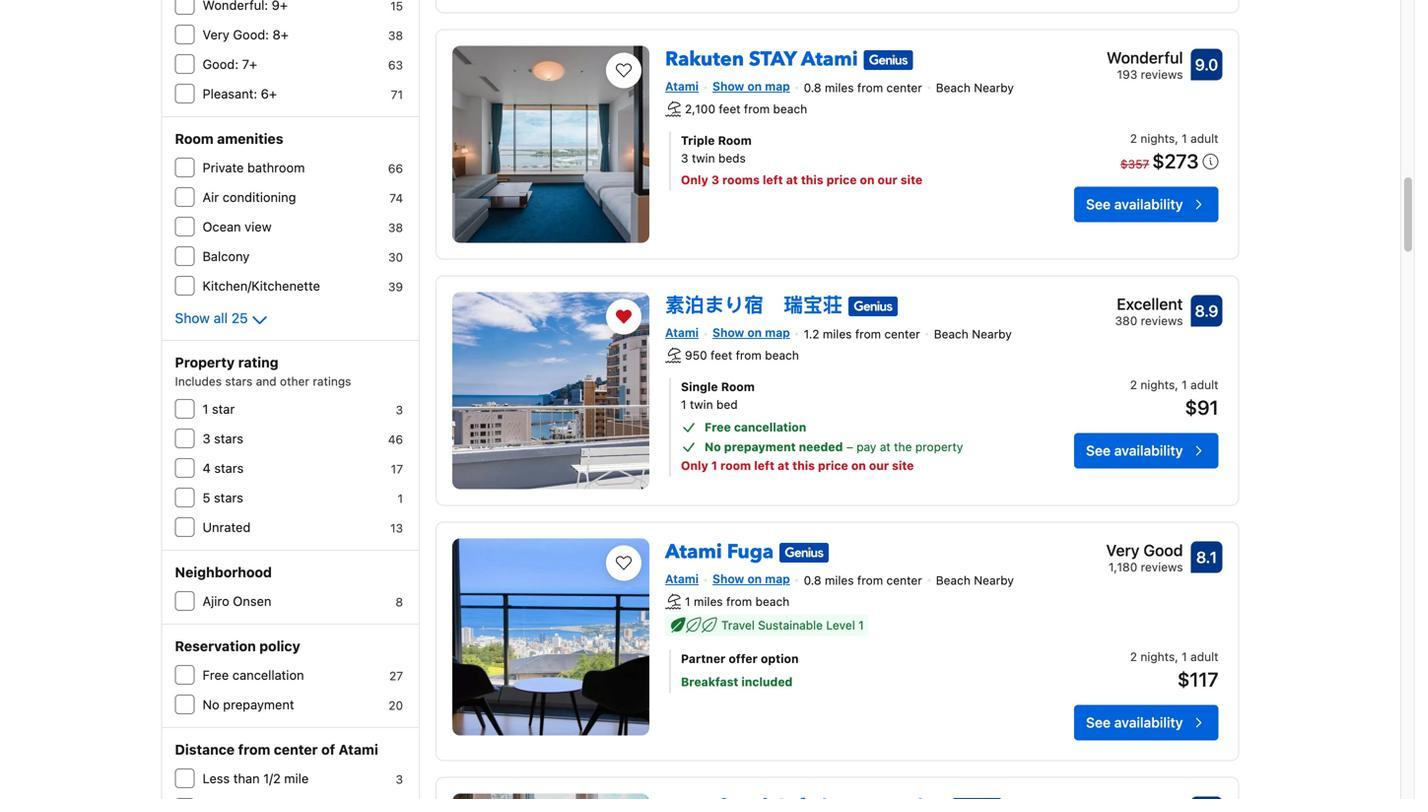 Task type: locate. For each thing, give the bounding box(es) containing it.
1 38 from the top
[[388, 29, 403, 42]]

rakuten
[[666, 46, 744, 73]]

0.8 down rakuten stay atami
[[804, 81, 822, 95]]

1 vertical spatial our
[[869, 459, 889, 473]]

1 vertical spatial feet
[[711, 348, 733, 362]]

atami
[[801, 46, 858, 73], [666, 79, 699, 93], [666, 326, 699, 340], [666, 539, 722, 566], [666, 572, 699, 586], [339, 742, 378, 758]]

stars right 4
[[214, 461, 244, 476]]

offer
[[729, 652, 758, 666]]

show on map for rakuten stay atami
[[713, 79, 790, 93]]

2 38 from the top
[[388, 221, 403, 235]]

other
[[280, 375, 310, 388]]

2 vertical spatial reviews
[[1141, 561, 1184, 574]]

room inside triple room 3 twin beds only 3 rooms left at this price on our site
[[718, 134, 752, 147]]

1 vertical spatial cancellation
[[233, 668, 304, 683]]

nearby for rakuten stay atami
[[974, 81, 1014, 95]]

at right room
[[778, 459, 790, 473]]

excellent element
[[1116, 292, 1184, 316]]

this down needed
[[793, 459, 815, 473]]

very good 1,180 reviews
[[1107, 541, 1184, 574]]

2 see availability from the top
[[1087, 443, 1184, 459]]

0 vertical spatial see availability link
[[1075, 187, 1219, 222]]

center up single room link
[[885, 327, 921, 341]]

show on map up 950 feet from beach at the top of page
[[713, 326, 790, 340]]

center up triple room link on the top of page
[[887, 81, 923, 95]]

ratings
[[313, 375, 351, 388]]

1 vertical spatial availability
[[1115, 443, 1184, 459]]

our
[[878, 173, 898, 187], [869, 459, 889, 473]]

on down triple room link on the top of page
[[860, 173, 875, 187]]

rakuten stay atami image
[[453, 46, 650, 243]]

1 , from the top
[[1175, 132, 1179, 145]]

, up $273
[[1175, 132, 1179, 145]]

, inside 2 nights , 1 adult $117
[[1175, 650, 1179, 664]]

show on map up 2,100 feet from beach in the top of the page
[[713, 79, 790, 93]]

0 vertical spatial reviews
[[1141, 68, 1184, 81]]

onsen
[[233, 594, 271, 609]]

0 vertical spatial adult
[[1191, 132, 1219, 145]]

cancellation
[[734, 420, 807, 434], [233, 668, 304, 683]]

beach for rakuten stay atami
[[936, 81, 971, 95]]

reviews for 素泊まり宿　瑞宝荘
[[1141, 314, 1184, 328]]

room up bed
[[721, 380, 755, 394]]

availability down "$357"
[[1115, 196, 1184, 212]]

0 horizontal spatial very
[[203, 27, 230, 42]]

3 down the triple
[[681, 151, 689, 165]]

feet for 素泊まり宿　瑞宝荘
[[711, 348, 733, 362]]

beach nearby for rakuten stay atami
[[936, 81, 1014, 95]]

wonderful 193 reviews
[[1107, 48, 1184, 81]]

1 horizontal spatial prepayment
[[724, 440, 796, 454]]

, up '$117'
[[1175, 650, 1179, 664]]

71
[[391, 88, 403, 102]]

see availability down 2 nights , 1 adult $91
[[1087, 443, 1184, 459]]

cancellation up only 1 room left at this price on our site
[[734, 420, 807, 434]]

availability down 2 nights , 1 adult $91
[[1115, 443, 1184, 459]]

see availability link
[[1075, 187, 1219, 222], [1075, 433, 1219, 469], [1075, 705, 1219, 741]]

the
[[894, 440, 912, 454]]

miles for 素泊まり宿　瑞宝荘
[[823, 327, 852, 341]]

center
[[887, 81, 923, 95], [885, 327, 921, 341], [887, 574, 923, 588], [274, 742, 318, 758]]

1 vertical spatial reviews
[[1141, 314, 1184, 328]]

map down stay
[[765, 79, 790, 93]]

2 nights from the top
[[1141, 378, 1175, 392]]

0 vertical spatial beach nearby
[[936, 81, 1014, 95]]

prepayment for no prepayment
[[223, 698, 294, 712]]

3 reviews from the top
[[1141, 561, 1184, 574]]

1 up $91
[[1182, 378, 1188, 392]]

1 vertical spatial beach
[[765, 348, 799, 362]]

0 vertical spatial map
[[765, 79, 790, 93]]

price
[[827, 173, 857, 187], [818, 459, 849, 473]]

adult up $273
[[1191, 132, 1219, 145]]

1 horizontal spatial very
[[1107, 541, 1140, 560]]

conditioning
[[223, 190, 296, 205]]

2 inside 2 nights , 1 adult $91
[[1131, 378, 1138, 392]]

0 vertical spatial show on map
[[713, 79, 790, 93]]

0 vertical spatial no
[[705, 440, 721, 454]]

2 vertical spatial nearby
[[974, 574, 1014, 588]]

cancellation down policy
[[233, 668, 304, 683]]

3 nights from the top
[[1141, 650, 1175, 664]]

0 vertical spatial feet
[[719, 102, 741, 116]]

very up 1,180
[[1107, 541, 1140, 560]]

property
[[175, 354, 235, 371]]

see availability for fuga
[[1087, 715, 1184, 731]]

2 vertical spatial beach
[[936, 574, 971, 588]]

0 vertical spatial availability
[[1115, 196, 1184, 212]]

2 , from the top
[[1175, 378, 1179, 392]]

1 horizontal spatial no
[[705, 440, 721, 454]]

2 vertical spatial see availability link
[[1075, 705, 1219, 741]]

0 vertical spatial site
[[901, 173, 923, 187]]

0 vertical spatial 38
[[388, 29, 403, 42]]

1 vertical spatial beach
[[934, 327, 969, 341]]

3
[[681, 151, 689, 165], [712, 173, 720, 187], [396, 403, 403, 417], [203, 431, 211, 446], [396, 773, 403, 787]]

0 vertical spatial prepayment
[[724, 440, 796, 454]]

38 for very good: 8+
[[388, 29, 403, 42]]

0.8 miles from center
[[804, 81, 923, 95], [804, 574, 923, 588]]

pleasant: 6+
[[203, 86, 277, 101]]

0 vertical spatial see
[[1087, 196, 1111, 212]]

1 twin bed
[[681, 398, 738, 412]]

reservation
[[175, 638, 256, 655]]

0 vertical spatial 2
[[1131, 132, 1138, 145]]

3 down 20
[[396, 773, 403, 787]]

1 vertical spatial 2
[[1131, 378, 1138, 392]]

0 vertical spatial beach
[[936, 81, 971, 95]]

0.8 up travel sustainable level 1
[[804, 574, 822, 588]]

0 vertical spatial see availability
[[1087, 196, 1184, 212]]

feet right 2,100 at the top of the page
[[719, 102, 741, 116]]

1 vertical spatial only
[[681, 459, 709, 473]]

0 vertical spatial free cancellation
[[705, 420, 807, 434]]

0 vertical spatial left
[[763, 173, 783, 187]]

amenities
[[217, 131, 284, 147]]

see availability link for fuga
[[1075, 705, 1219, 741]]

0 vertical spatial our
[[878, 173, 898, 187]]

2 adult from the top
[[1191, 378, 1219, 392]]

2 vertical spatial see availability
[[1087, 715, 1184, 731]]

1 miles from beach
[[685, 595, 790, 609]]

at left "the"
[[880, 440, 891, 454]]

1 left room
[[712, 459, 718, 473]]

stars down star
[[214, 431, 244, 446]]

adult inside 2 nights , 1 adult $91
[[1191, 378, 1219, 392]]

reviews inside very good 1,180 reviews
[[1141, 561, 1184, 574]]

3 see availability link from the top
[[1075, 705, 1219, 741]]

room up the private
[[175, 131, 214, 147]]

1 vertical spatial see availability
[[1087, 443, 1184, 459]]

see availability down 2 nights , 1 adult $117
[[1087, 715, 1184, 731]]

0 vertical spatial nearby
[[974, 81, 1014, 95]]

nearby for 素泊まり宿　瑞宝荘
[[972, 327, 1012, 341]]

1 availability from the top
[[1115, 196, 1184, 212]]

0 vertical spatial only
[[681, 173, 709, 187]]

from up "single room"
[[736, 348, 762, 362]]

show for rakuten stay atami
[[713, 79, 745, 93]]

3 adult from the top
[[1191, 650, 1219, 664]]

see
[[1087, 196, 1111, 212], [1087, 443, 1111, 459], [1087, 715, 1111, 731]]

2 see availability link from the top
[[1075, 433, 1219, 469]]

prepayment up room
[[724, 440, 796, 454]]

1 show on map from the top
[[713, 79, 790, 93]]

8+
[[273, 27, 289, 42]]

1 vertical spatial beach nearby
[[934, 327, 1012, 341]]

4 stars
[[203, 461, 244, 476]]

includes
[[175, 375, 222, 388]]

66
[[388, 162, 403, 175]]

2 vertical spatial ,
[[1175, 650, 1179, 664]]

beds
[[719, 151, 746, 165]]

1 vertical spatial show on map
[[713, 326, 790, 340]]

0 vertical spatial nights
[[1141, 132, 1175, 145]]

room up beds
[[718, 134, 752, 147]]

very up good: 7+
[[203, 27, 230, 42]]

0 horizontal spatial free
[[203, 668, 229, 683]]

show up 950 feet from beach at the top of page
[[713, 326, 745, 340]]

0 vertical spatial free
[[705, 420, 731, 434]]

2 reviews from the top
[[1141, 314, 1184, 328]]

wonderful
[[1107, 48, 1184, 67]]

on up 950 feet from beach at the top of page
[[748, 326, 762, 340]]

left right the "rooms"
[[763, 173, 783, 187]]

46
[[388, 433, 403, 447]]

reviews down the wonderful
[[1141, 68, 1184, 81]]

only down the triple
[[681, 173, 709, 187]]

atami right stay
[[801, 46, 858, 73]]

adult for atami fuga
[[1191, 650, 1219, 664]]

素泊まり宿　瑞宝荘
[[666, 292, 843, 320]]

1 vertical spatial nights
[[1141, 378, 1175, 392]]

feet for rakuten stay atami
[[719, 102, 741, 116]]

feet right 950
[[711, 348, 733, 362]]

our down pay
[[869, 459, 889, 473]]

only 1 room left at this price on our site
[[681, 459, 914, 473]]

partner
[[681, 652, 726, 666]]

1 vertical spatial 38
[[388, 221, 403, 235]]

2 vertical spatial at
[[778, 459, 790, 473]]

2 vertical spatial 2
[[1131, 650, 1138, 664]]

see availability link down 2 nights , 1 adult $91
[[1075, 433, 1219, 469]]

map for 素泊まり宿　瑞宝荘
[[765, 326, 790, 340]]

see availability link for stay
[[1075, 187, 1219, 222]]

, for 素泊まり宿　瑞宝荘
[[1175, 378, 1179, 392]]

2 0.8 miles from center from the top
[[804, 574, 923, 588]]

1 only from the top
[[681, 173, 709, 187]]

25
[[232, 310, 248, 326]]

no
[[705, 440, 721, 454], [203, 698, 220, 712]]

show up 2,100 feet from beach in the top of the page
[[713, 79, 745, 93]]

1 vertical spatial very
[[1107, 541, 1140, 560]]

3 map from the top
[[765, 572, 790, 586]]

free cancellation
[[705, 420, 807, 434], [203, 668, 304, 683]]

map left 1.2
[[765, 326, 790, 340]]

beach for 素泊まり宿　瑞宝荘
[[765, 348, 799, 362]]

feet
[[719, 102, 741, 116], [711, 348, 733, 362]]

beach down 素泊まり宿　瑞宝荘 on the top
[[765, 348, 799, 362]]

policy
[[259, 638, 300, 655]]

site down "the"
[[892, 459, 914, 473]]

neighborhood
[[175, 564, 272, 581]]

left inside triple room 3 twin beds only 3 rooms left at this price on our site
[[763, 173, 783, 187]]

beach
[[774, 102, 808, 116], [765, 348, 799, 362], [756, 595, 790, 609]]

room for triple
[[718, 134, 752, 147]]

sustainable
[[758, 619, 823, 632]]

reviews inside excellent 380 reviews
[[1141, 314, 1184, 328]]

0 vertical spatial 0.8 miles from center
[[804, 81, 923, 95]]

pleasant:
[[203, 86, 257, 101]]

1 vertical spatial at
[[880, 440, 891, 454]]

miles up triple room link on the top of page
[[825, 81, 854, 95]]

38 up 30
[[388, 221, 403, 235]]

2 up "$357"
[[1131, 132, 1138, 145]]

2 2 from the top
[[1131, 378, 1138, 392]]

beach nearby for atami fuga
[[936, 574, 1014, 588]]

1 vertical spatial prepayment
[[223, 698, 294, 712]]

show left all
[[175, 310, 210, 326]]

miles up level
[[825, 574, 854, 588]]

1 map from the top
[[765, 79, 790, 93]]

this
[[801, 173, 824, 187], [793, 459, 815, 473]]

3 , from the top
[[1175, 650, 1179, 664]]

free cancellation down bed
[[705, 420, 807, 434]]

3 see availability from the top
[[1087, 715, 1184, 731]]

nearby for atami fuga
[[974, 574, 1014, 588]]

only left room
[[681, 459, 709, 473]]

1/2
[[263, 771, 281, 786]]

2 map from the top
[[765, 326, 790, 340]]

2 vertical spatial map
[[765, 572, 790, 586]]

1 vertical spatial adult
[[1191, 378, 1219, 392]]

adult inside 2 nights , 1 adult $117
[[1191, 650, 1219, 664]]

show up the 1 miles from beach
[[713, 572, 745, 586]]

all
[[214, 310, 228, 326]]

1 0.8 from the top
[[804, 81, 822, 95]]

see availability down "$357"
[[1087, 196, 1184, 212]]

1 vertical spatial ,
[[1175, 378, 1179, 392]]

fuga
[[727, 539, 774, 566]]

2 vertical spatial see
[[1087, 715, 1111, 731]]

on
[[748, 79, 762, 93], [860, 173, 875, 187], [748, 326, 762, 340], [852, 459, 866, 473], [748, 572, 762, 586]]

miles for atami fuga
[[825, 574, 854, 588]]

show on map up the 1 miles from beach
[[713, 572, 790, 586]]

1 horizontal spatial free
[[705, 420, 731, 434]]

show for 素泊まり宿　瑞宝荘
[[713, 326, 745, 340]]

no up room
[[705, 440, 721, 454]]

3 see from the top
[[1087, 715, 1111, 731]]

0 vertical spatial price
[[827, 173, 857, 187]]

2 0.8 from the top
[[804, 574, 822, 588]]

adult
[[1191, 132, 1219, 145], [1191, 378, 1219, 392], [1191, 650, 1219, 664]]

0 vertical spatial this
[[801, 173, 824, 187]]

private bathroom
[[203, 160, 305, 175]]

show on map
[[713, 79, 790, 93], [713, 326, 790, 340], [713, 572, 790, 586]]

atami fuga
[[666, 539, 774, 566]]

single room link
[[681, 378, 1015, 396]]

0 vertical spatial 0.8
[[804, 81, 822, 95]]

atami fuga image
[[453, 539, 650, 736]]

1 vertical spatial 0.8
[[804, 574, 822, 588]]

38
[[388, 29, 403, 42], [388, 221, 403, 235]]

0 horizontal spatial prepayment
[[223, 698, 294, 712]]

1 0.8 miles from center from the top
[[804, 81, 923, 95]]

less
[[203, 771, 230, 786]]

stars down 'rating'
[[225, 375, 253, 388]]

2 vertical spatial availability
[[1115, 715, 1184, 731]]

beach down stay
[[774, 102, 808, 116]]

nights inside 2 nights , 1 adult $117
[[1141, 650, 1175, 664]]

from up travel
[[727, 595, 752, 609]]

1 vertical spatial no
[[203, 698, 220, 712]]

from right 1.2
[[856, 327, 882, 341]]

center up mile
[[274, 742, 318, 758]]

2 vertical spatial beach
[[756, 595, 790, 609]]

0 vertical spatial beach
[[774, 102, 808, 116]]

nights for atami fuga
[[1141, 650, 1175, 664]]

reviews down good
[[1141, 561, 1184, 574]]

genius discounts available at this property. image
[[864, 51, 914, 70], [864, 51, 914, 70], [849, 297, 898, 317], [849, 297, 898, 317], [780, 543, 829, 563], [780, 543, 829, 563]]

map down fuga
[[765, 572, 790, 586]]

1 reviews from the top
[[1141, 68, 1184, 81]]

stars for 4 stars
[[214, 461, 244, 476]]

0 vertical spatial cancellation
[[734, 420, 807, 434]]

2 show on map from the top
[[713, 326, 790, 340]]

good: left 8+
[[233, 27, 269, 42]]

atami fuga link
[[666, 531, 774, 566]]

2 vertical spatial adult
[[1191, 650, 1219, 664]]

3 2 from the top
[[1131, 650, 1138, 664]]

center up 'partner offer option' link
[[887, 574, 923, 588]]

on up 2,100 feet from beach in the top of the page
[[748, 79, 762, 93]]

reviews inside "wonderful 193 reviews"
[[1141, 68, 1184, 81]]

1 left star
[[203, 402, 208, 417]]

1 inside 2 nights , 1 adult $117
[[1182, 650, 1188, 664]]

beach up sustainable
[[756, 595, 790, 609]]

1 see from the top
[[1087, 196, 1111, 212]]

center for atami fuga
[[887, 574, 923, 588]]

very inside very good 1,180 reviews
[[1107, 541, 1140, 560]]

, inside 2 nights , 1 adult $91
[[1175, 378, 1179, 392]]

on inside triple room 3 twin beds only 3 rooms left at this price on our site
[[860, 173, 875, 187]]

our down triple room link on the top of page
[[878, 173, 898, 187]]

1 see availability from the top
[[1087, 196, 1184, 212]]

left right room
[[755, 459, 775, 473]]

0 vertical spatial ,
[[1175, 132, 1179, 145]]

price down no prepayment needed – pay at the property
[[818, 459, 849, 473]]

2 availability from the top
[[1115, 443, 1184, 459]]

site down triple room link on the top of page
[[901, 173, 923, 187]]

1 vertical spatial nearby
[[972, 327, 1012, 341]]

1 vertical spatial see
[[1087, 443, 1111, 459]]

adult up $91
[[1191, 378, 1219, 392]]

see availability link down "$357"
[[1075, 187, 1219, 222]]

0 vertical spatial very
[[203, 27, 230, 42]]

2 nights , 1 adult $91
[[1131, 378, 1219, 419]]

2
[[1131, 132, 1138, 145], [1131, 378, 1138, 392], [1131, 650, 1138, 664]]

stars right 5 at the bottom left
[[214, 490, 243, 505]]

beach for rakuten stay atami
[[774, 102, 808, 116]]

2 inside 2 nights , 1 adult $117
[[1131, 650, 1138, 664]]

2 vertical spatial nights
[[1141, 650, 1175, 664]]

2 nights , 1 adult $117
[[1131, 650, 1219, 691]]

2 down 380
[[1131, 378, 1138, 392]]

stars for 3 stars
[[214, 431, 244, 446]]

5 stars
[[203, 490, 243, 505]]

see availability link down 2 nights , 1 adult $117
[[1075, 705, 1219, 741]]

very for good:
[[203, 27, 230, 42]]

74
[[390, 191, 403, 205]]

free down reservation
[[203, 668, 229, 683]]

0.8 miles from center up level
[[804, 574, 923, 588]]

nights inside 2 nights , 1 adult $91
[[1141, 378, 1175, 392]]

good: left 7+
[[203, 57, 239, 71]]

1 vertical spatial see availability link
[[1075, 433, 1219, 469]]

no for no prepayment needed – pay at the property
[[705, 440, 721, 454]]

prepayment for no prepayment needed – pay at the property
[[724, 440, 796, 454]]

no up distance
[[203, 698, 220, 712]]

beach
[[936, 81, 971, 95], [934, 327, 969, 341], [936, 574, 971, 588]]

8.9
[[1195, 302, 1219, 321]]

scored 8.9 element
[[1191, 295, 1223, 327]]

0 horizontal spatial free cancellation
[[203, 668, 304, 683]]

at
[[786, 173, 798, 187], [880, 440, 891, 454], [778, 459, 790, 473]]

room for single
[[721, 380, 755, 394]]

prepayment up distance from center of atami
[[223, 698, 294, 712]]

show all 25
[[175, 310, 248, 326]]

193
[[1118, 68, 1138, 81]]

2 vertical spatial beach nearby
[[936, 574, 1014, 588]]

1 vertical spatial map
[[765, 326, 790, 340]]

3 availability from the top
[[1115, 715, 1184, 731]]

free down the 1 twin bed
[[705, 420, 731, 434]]

see availability
[[1087, 196, 1184, 212], [1087, 443, 1184, 459], [1087, 715, 1184, 731]]

reviews down excellent
[[1141, 314, 1184, 328]]

private
[[203, 160, 244, 175]]

nights
[[1141, 132, 1175, 145], [1141, 378, 1175, 392], [1141, 650, 1175, 664]]

needed
[[799, 440, 843, 454]]

free cancellation up no prepayment
[[203, 668, 304, 683]]

level
[[827, 619, 856, 632]]

3 show on map from the top
[[713, 572, 790, 586]]

2 vertical spatial show on map
[[713, 572, 790, 586]]

very good: 8+
[[203, 27, 289, 42]]

0 vertical spatial twin
[[692, 151, 715, 165]]

0 horizontal spatial no
[[203, 698, 220, 712]]

1 vertical spatial 0.8 miles from center
[[804, 574, 923, 588]]

adult up '$117'
[[1191, 650, 1219, 664]]

0 vertical spatial at
[[786, 173, 798, 187]]

0 vertical spatial good:
[[233, 27, 269, 42]]

beach for atami fuga
[[936, 574, 971, 588]]

1 see availability link from the top
[[1075, 187, 1219, 222]]

wonderful element
[[1107, 46, 1184, 70]]



Task type: vqa. For each thing, say whether or not it's contained in the screenshot.
available.
no



Task type: describe. For each thing, give the bounding box(es) containing it.
triple room link
[[681, 132, 1015, 149]]

site inside triple room 3 twin beds only 3 rooms left at this price on our site
[[901, 173, 923, 187]]

ajiro
[[203, 594, 229, 609]]

3 left the "rooms"
[[712, 173, 720, 187]]

property
[[916, 440, 964, 454]]

rakuten stay atami
[[666, 46, 858, 73]]

from up triple room link on the top of page
[[858, 81, 884, 95]]

on for atami fuga
[[748, 572, 762, 586]]

1 vertical spatial left
[[755, 459, 775, 473]]

9.0
[[1196, 55, 1219, 74]]

no prepayment needed – pay at the property
[[705, 440, 964, 454]]

atami left fuga
[[666, 539, 722, 566]]

1 vertical spatial twin
[[690, 398, 713, 412]]

1 vertical spatial free
[[203, 668, 229, 683]]

scored 9.0 element
[[1191, 49, 1223, 80]]

1 horizontal spatial free cancellation
[[705, 420, 807, 434]]

1 star
[[203, 402, 235, 417]]

6+
[[261, 86, 277, 101]]

3 stars
[[203, 431, 244, 446]]

travel sustainable level 1
[[722, 619, 864, 632]]

1 nights from the top
[[1141, 132, 1175, 145]]

air
[[203, 190, 219, 205]]

, for atami fuga
[[1175, 650, 1179, 664]]

availability for fuga
[[1115, 715, 1184, 731]]

included
[[742, 675, 793, 689]]

5
[[203, 490, 210, 505]]

950
[[685, 348, 708, 362]]

3 up 46
[[396, 403, 403, 417]]

our inside triple room 3 twin beds only 3 rooms left at this price on our site
[[878, 173, 898, 187]]

2,100 feet from beach
[[685, 102, 808, 116]]

price inside triple room 3 twin beds only 3 rooms left at this price on our site
[[827, 173, 857, 187]]

partner offer option link
[[681, 650, 1015, 668]]

ocean view
[[203, 219, 272, 234]]

miles up travel
[[694, 595, 723, 609]]

map for atami fuga
[[765, 572, 790, 586]]

1.2 miles from center
[[804, 327, 921, 341]]

3 up 4
[[203, 431, 211, 446]]

bed
[[717, 398, 738, 412]]

1 up $273
[[1182, 132, 1188, 145]]

rooms
[[723, 173, 760, 187]]

show on map for atami fuga
[[713, 572, 790, 586]]

38 for ocean view
[[388, 221, 403, 235]]

stars for 5 stars
[[214, 490, 243, 505]]

star
[[212, 402, 235, 417]]

1 2 from the top
[[1131, 132, 1138, 145]]

atami up 2,100 at the top of the page
[[666, 79, 699, 93]]

option
[[761, 652, 799, 666]]

1 vertical spatial good:
[[203, 57, 239, 71]]

27
[[389, 669, 403, 683]]

very for good
[[1107, 541, 1140, 560]]

950 feet from beach
[[685, 348, 799, 362]]

2,100
[[685, 102, 716, 116]]

$357
[[1121, 157, 1150, 171]]

atami down atami fuga
[[666, 572, 699, 586]]

show for atami fuga
[[713, 572, 745, 586]]

20
[[389, 699, 403, 713]]

7+
[[242, 57, 257, 71]]

0 horizontal spatial cancellation
[[233, 668, 304, 683]]

view
[[245, 219, 272, 234]]

only inside triple room 3 twin beds only 3 rooms left at this price on our site
[[681, 173, 709, 187]]

this inside triple room 3 twin beds only 3 rooms left at this price on our site
[[801, 173, 824, 187]]

from up less than 1/2 mile
[[238, 742, 270, 758]]

map for rakuten stay atami
[[765, 79, 790, 93]]

distance
[[175, 742, 235, 758]]

stars inside property rating includes stars and other ratings
[[225, 375, 253, 388]]

2 for atami fuga
[[1131, 650, 1138, 664]]

partner offer option breakfast included
[[681, 652, 799, 689]]

center for 素泊まり宿　瑞宝荘
[[885, 327, 921, 341]]

show inside "dropdown button"
[[175, 310, 210, 326]]

at inside triple room 3 twin beds only 3 rooms left at this price on our site
[[786, 173, 798, 187]]

rakuten stay atami link
[[666, 38, 858, 73]]

1 vertical spatial this
[[793, 459, 815, 473]]

1 horizontal spatial cancellation
[[734, 420, 807, 434]]

from up 'partner offer option' link
[[858, 574, 884, 588]]

素泊まり宿　瑞宝荘 link
[[666, 285, 843, 320]]

than
[[233, 771, 260, 786]]

scored 7.5 element
[[1191, 797, 1223, 800]]

stay
[[749, 46, 797, 73]]

nights for 素泊まり宿　瑞宝荘
[[1141, 378, 1175, 392]]

on down pay
[[852, 459, 866, 473]]

4
[[203, 461, 211, 476]]

2 see from the top
[[1087, 443, 1111, 459]]

39
[[388, 280, 403, 294]]

see for stay
[[1087, 196, 1111, 212]]

17
[[391, 462, 403, 476]]

property rating includes stars and other ratings
[[175, 354, 351, 388]]

1 down single
[[681, 398, 687, 412]]

0.8 for fuga
[[804, 574, 822, 588]]

$91
[[1186, 396, 1219, 419]]

1 adult from the top
[[1191, 132, 1219, 145]]

1 vertical spatial price
[[818, 459, 849, 473]]

1 down 17
[[398, 492, 403, 506]]

1.2
[[804, 327, 820, 341]]

$273
[[1153, 149, 1199, 172]]

availability for stay
[[1115, 196, 1184, 212]]

1 vertical spatial site
[[892, 459, 914, 473]]

reservation policy
[[175, 638, 300, 655]]

0.8 miles from center for atami fuga
[[804, 574, 923, 588]]

see for fuga
[[1087, 715, 1111, 731]]

scored 8.1 element
[[1191, 542, 1223, 573]]

beach for 素泊まり宿　瑞宝荘
[[934, 327, 969, 341]]

no for no prepayment
[[203, 698, 220, 712]]

see availability for stay
[[1087, 196, 1184, 212]]

beach nearby for 素泊まり宿　瑞宝荘
[[934, 327, 1012, 341]]

on for 素泊まり宿　瑞宝荘
[[748, 326, 762, 340]]

kitchen/kitchenette
[[203, 279, 320, 293]]

unrated
[[203, 520, 251, 535]]

less than 1/2 mile
[[203, 771, 309, 786]]

1 vertical spatial free cancellation
[[203, 668, 304, 683]]

1 right level
[[859, 619, 864, 632]]

adult for 素泊まり宿　瑞宝荘
[[1191, 378, 1219, 392]]

2 for 素泊まり宿　瑞宝荘
[[1131, 378, 1138, 392]]

center for rakuten stay atami
[[887, 81, 923, 95]]

0.8 for stay
[[804, 81, 822, 95]]

miles for rakuten stay atami
[[825, 81, 854, 95]]

1 down atami fuga
[[685, 595, 691, 609]]

breakfast
[[681, 675, 739, 689]]

distance from center of atami
[[175, 742, 378, 758]]

ocean
[[203, 219, 241, 234]]

no prepayment
[[203, 698, 294, 712]]

reviews for rakuten stay atami
[[1141, 68, 1184, 81]]

rating
[[238, 354, 279, 371]]

pay
[[857, 440, 877, 454]]

single room
[[681, 380, 755, 394]]

atami right of
[[339, 742, 378, 758]]

twin inside triple room 3 twin beds only 3 rooms left at this price on our site
[[692, 151, 715, 165]]

1 inside 2 nights , 1 adult $91
[[1182, 378, 1188, 392]]

63
[[388, 58, 403, 72]]

room
[[721, 459, 751, 473]]

2 only from the top
[[681, 459, 709, 473]]

show all 25 button
[[175, 309, 272, 332]]

bathroom
[[247, 160, 305, 175]]

very good element
[[1107, 539, 1184, 563]]

素泊まり宿　瑞宝荘 image
[[453, 292, 650, 490]]

air conditioning
[[203, 190, 296, 205]]

$117
[[1178, 668, 1219, 691]]

atami up 950
[[666, 326, 699, 340]]

good
[[1144, 541, 1184, 560]]

380
[[1116, 314, 1138, 328]]

room amenities
[[175, 131, 284, 147]]

30
[[388, 250, 403, 264]]

2 nights , 1 adult
[[1131, 132, 1219, 145]]

8.1
[[1197, 548, 1218, 567]]

0.8 miles from center for rakuten stay atami
[[804, 81, 923, 95]]

triple
[[681, 134, 715, 147]]

and
[[256, 375, 277, 388]]

beach for atami fuga
[[756, 595, 790, 609]]

show on map for 素泊まり宿　瑞宝荘
[[713, 326, 790, 340]]

on for rakuten stay atami
[[748, 79, 762, 93]]

from down rakuten stay atami
[[744, 102, 770, 116]]



